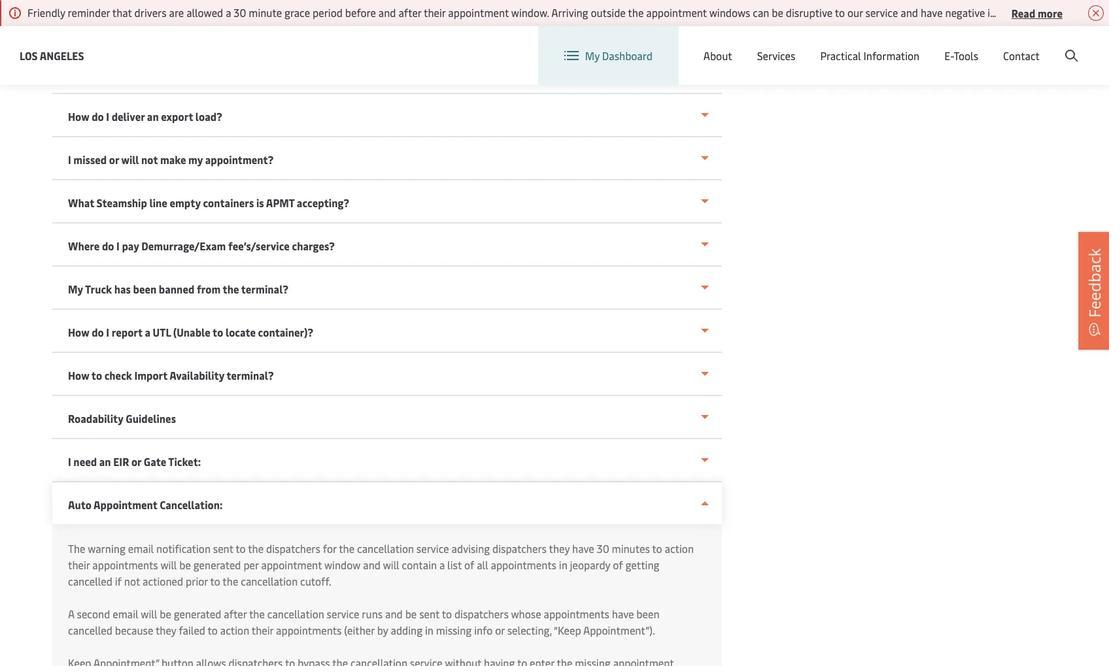 Task type: locate. For each thing, give the bounding box(es) containing it.
generated up failed
[[174, 607, 221, 622]]

0 vertical spatial not
[[141, 152, 158, 167]]

our
[[848, 5, 863, 20]]

sent right notification
[[213, 542, 233, 556]]

0 vertical spatial email
[[128, 542, 154, 556]]

1 vertical spatial been
[[637, 607, 660, 622]]

how up missed
[[68, 109, 89, 124]]

notification
[[156, 542, 211, 556]]

or right eir
[[131, 455, 141, 469]]

will
[[121, 152, 139, 167], [161, 558, 177, 572], [383, 558, 400, 572], [141, 607, 157, 622]]

dispatchers right advising
[[493, 542, 547, 556]]

login / create account link
[[955, 26, 1085, 65]]

i left pay
[[116, 239, 120, 253]]

0 vertical spatial their
[[424, 5, 446, 20]]

cancelled inside 'the warning email notification sent to the dispatchers for the cancellation service advising dispatchers they have 30 minutes to action their appointments will be generated per appointment window and will contain a list of all appointments in jeopardy of getting cancelled if not actioned prior to the cancellation cutoff.'
[[68, 574, 112, 589]]

a
[[68, 607, 74, 622]]

1 vertical spatial sent
[[420, 607, 440, 622]]

30 inside 'the warning email notification sent to the dispatchers for the cancellation service advising dispatchers they have 30 minutes to action their appointments will be generated per appointment window and will contain a list of all appointments in jeopardy of getting cancelled if not actioned prior to the cancellation cutoff.'
[[597, 542, 610, 556]]

i inside dropdown button
[[68, 152, 71, 167]]

1 vertical spatial email
[[113, 607, 138, 622]]

1 vertical spatial have
[[573, 542, 595, 556]]

2 vertical spatial how
[[68, 368, 89, 383]]

auto appointment cancellation: button
[[52, 483, 722, 525]]

a right allowed
[[226, 5, 231, 20]]

0 horizontal spatial have
[[573, 542, 595, 556]]

dashboard
[[602, 48, 653, 63]]

my for my truck has been banned from the terminal?
[[68, 282, 83, 296]]

1 horizontal spatial or
[[131, 455, 141, 469]]

1 of from the left
[[464, 558, 475, 572]]

a left utl
[[145, 325, 151, 340]]

to left "check"
[[92, 368, 102, 383]]

global
[[857, 38, 888, 53]]

email inside 'the warning email notification sent to the dispatchers for the cancellation service advising dispatchers they have 30 minutes to action their appointments will be generated per appointment window and will contain a list of all appointments in jeopardy of getting cancelled if not actioned prior to the cancellation cutoff.'
[[128, 542, 154, 556]]

list
[[448, 558, 462, 572]]

what steamship line empty containers is apmt accepting? button
[[52, 181, 722, 224]]

import
[[134, 368, 168, 383]]

failed
[[179, 624, 205, 638]]

how left "check"
[[68, 368, 89, 383]]

appointments down cutoff.
[[276, 624, 342, 638]]

been right has
[[133, 282, 157, 296]]

0 vertical spatial an
[[147, 109, 159, 124]]

1 cancelled from the top
[[68, 574, 112, 589]]

0 vertical spatial a
[[226, 5, 231, 20]]

and up by
[[385, 607, 403, 622]]

i left "report" in the left of the page
[[106, 325, 109, 340]]

generated up prior at the bottom left of page
[[194, 558, 241, 572]]

how
[[68, 109, 89, 124], [68, 325, 89, 340], [68, 368, 89, 383]]

or right missed
[[109, 152, 119, 167]]

my for my dashboard
[[585, 48, 600, 63]]

roadability guidelines button
[[52, 396, 722, 440]]

empty
[[170, 196, 201, 210]]

e-
[[945, 48, 954, 63]]

will inside a second email will be generated after the cancellation service runs and be sent to dispatchers whose appointments have been cancelled because they failed to action their appointments (either by adding in missing info or selecting, "keep appointment").
[[141, 607, 157, 622]]

the right prior at the bottom left of page
[[223, 574, 238, 589]]

cancellation down per
[[241, 574, 298, 589]]

how do i report a utl (unable to locate container)?
[[68, 325, 314, 340]]

0 vertical spatial how
[[68, 109, 89, 124]]

not inside 'the warning email notification sent to the dispatchers for the cancellation service advising dispatchers they have 30 minutes to action their appointments will be generated per appointment window and will contain a list of all appointments in jeopardy of getting cancelled if not actioned prior to the cancellation cutoff.'
[[124, 574, 140, 589]]

how do i deliver an export load? button
[[52, 94, 722, 137]]

1 vertical spatial they
[[156, 624, 176, 638]]

0 horizontal spatial 30
[[234, 5, 246, 20]]

my left truck
[[68, 282, 83, 296]]

1 horizontal spatial action
[[665, 542, 694, 556]]

after right the before
[[399, 5, 422, 20]]

dispatchers left for
[[266, 542, 321, 556]]

information
[[864, 48, 920, 63]]

to left the locate
[[213, 325, 223, 340]]

0 horizontal spatial appointment
[[261, 558, 322, 572]]

cancelled inside a second email will be generated after the cancellation service runs and be sent to dispatchers whose appointments have been cancelled because they failed to action their appointments (either by adding in missing info or selecting, "keep appointment").
[[68, 624, 112, 638]]

cancelled
[[68, 574, 112, 589], [68, 624, 112, 638]]

will up actioned
[[161, 558, 177, 572]]

of left all
[[464, 558, 475, 572]]

2 vertical spatial or
[[495, 624, 505, 638]]

1 horizontal spatial a
[[226, 5, 231, 20]]

what steamship line empty containers is apmt accepting?
[[68, 196, 349, 210]]

0 horizontal spatial or
[[109, 152, 119, 167]]

2 drivers from the left
[[1042, 5, 1074, 20]]

in left jeopardy
[[559, 558, 568, 572]]

2 vertical spatial cancellation
[[267, 607, 324, 622]]

truck
[[85, 282, 112, 296]]

contact button
[[1004, 26, 1040, 85]]

cancellation inside a second email will be generated after the cancellation service runs and be sent to dispatchers whose appointments have been cancelled because they failed to action their appointments (either by adding in missing info or selecting, "keep appointment").
[[267, 607, 324, 622]]

have up jeopardy
[[573, 542, 595, 556]]

1 vertical spatial their
[[68, 558, 90, 572]]

my inside dropdown button
[[68, 282, 83, 296]]

sent inside a second email will be generated after the cancellation service runs and be sent to dispatchers whose appointments have been cancelled because they failed to action their appointments (either by adding in missing info or selecting, "keep appointment").
[[420, 607, 440, 622]]

and right the 'window'
[[363, 558, 381, 572]]

2 horizontal spatial appointment
[[647, 5, 707, 20]]

their inside a second email will be generated after the cancellation service runs and be sent to dispatchers whose appointments have been cancelled because they failed to action their appointments (either by adding in missing info or selecting, "keep appointment").
[[252, 624, 274, 638]]

not inside dropdown button
[[141, 152, 158, 167]]

30 left minute
[[234, 5, 246, 20]]

0 horizontal spatial after
[[224, 607, 247, 622]]

the down per
[[249, 607, 265, 622]]

1 how from the top
[[68, 109, 89, 124]]

0 vertical spatial or
[[109, 152, 119, 167]]

be right can
[[772, 5, 784, 20]]

terminal? inside dropdown button
[[241, 282, 289, 296]]

contact
[[1004, 48, 1040, 63]]

30 up jeopardy
[[597, 542, 610, 556]]

in inside 'the warning email notification sent to the dispatchers for the cancellation service advising dispatchers they have 30 minutes to action their appointments will be generated per appointment window and will contain a list of all appointments in jeopardy of getting cancelled if not actioned prior to the cancellation cutoff.'
[[559, 558, 568, 572]]

do left "report" in the left of the page
[[92, 325, 104, 340]]

1 vertical spatial not
[[124, 574, 140, 589]]

2 cancelled from the top
[[68, 624, 112, 638]]

appointment inside 'the warning email notification sent to the dispatchers for the cancellation service advising dispatchers they have 30 minutes to action their appointments will be generated per appointment window and will contain a list of all appointments in jeopardy of getting cancelled if not actioned prior to the cancellation cutoff.'
[[261, 558, 322, 572]]

cancelled down second
[[68, 624, 112, 638]]

make
[[160, 152, 186, 167]]

windows
[[710, 5, 751, 20]]

email up because
[[113, 607, 138, 622]]

0 vertical spatial my
[[585, 48, 600, 63]]

an inside "dropdown button"
[[147, 109, 159, 124]]

1 horizontal spatial not
[[141, 152, 158, 167]]

or right info
[[495, 624, 505, 638]]

impacts
[[988, 5, 1025, 20]]

an left eir
[[99, 455, 111, 469]]

email right warning
[[128, 542, 154, 556]]

1 horizontal spatial in
[[559, 558, 568, 572]]

1 horizontal spatial an
[[147, 109, 159, 124]]

email for appointments
[[128, 542, 154, 556]]

an left export
[[147, 109, 159, 124]]

2 vertical spatial their
[[252, 624, 274, 638]]

1 horizontal spatial they
[[549, 542, 570, 556]]

an inside dropdown button
[[99, 455, 111, 469]]

a left list
[[440, 558, 445, 572]]

prior
[[186, 574, 208, 589]]

0 vertical spatial generated
[[194, 558, 241, 572]]

1 horizontal spatial service
[[417, 542, 449, 556]]

how inside 'dropdown button'
[[68, 368, 89, 383]]

outside
[[591, 5, 626, 20]]

1 vertical spatial or
[[131, 455, 141, 469]]

how down truck
[[68, 325, 89, 340]]

0 vertical spatial terminal?
[[241, 282, 289, 296]]

their
[[424, 5, 446, 20], [68, 558, 90, 572], [252, 624, 274, 638]]

will up because
[[141, 607, 157, 622]]

0 vertical spatial action
[[665, 542, 694, 556]]

0 horizontal spatial they
[[156, 624, 176, 638]]

drivers right on
[[1042, 5, 1074, 20]]

i for pay
[[116, 239, 120, 253]]

switch location button
[[720, 38, 815, 52]]

0 horizontal spatial drivers
[[135, 5, 167, 20]]

they
[[549, 542, 570, 556], [156, 624, 176, 638]]

/
[[1007, 38, 1011, 53]]

appointment left the windows
[[647, 5, 707, 20]]

2 vertical spatial have
[[612, 607, 634, 622]]

1 vertical spatial action
[[220, 624, 249, 638]]

0 vertical spatial been
[[133, 282, 157, 296]]

and up menu
[[901, 5, 919, 20]]

global menu
[[857, 38, 917, 53]]

in
[[559, 558, 568, 572], [425, 624, 434, 638]]

0 vertical spatial service
[[866, 5, 899, 20]]

0 horizontal spatial their
[[68, 558, 90, 572]]

e-tools button
[[945, 26, 979, 85]]

a
[[226, 5, 231, 20], [145, 325, 151, 340], [440, 558, 445, 572]]

their inside 'the warning email notification sent to the dispatchers for the cancellation service advising dispatchers they have 30 minutes to action their appointments will be generated per appointment window and will contain a list of all appointments in jeopardy of getting cancelled if not actioned prior to the cancellation cutoff.'
[[68, 558, 90, 572]]

1 vertical spatial in
[[425, 624, 434, 638]]

service inside 'the warning email notification sent to the dispatchers for the cancellation service advising dispatchers they have 30 minutes to action their appointments will be generated per appointment window and will contain a list of all appointments in jeopardy of getting cancelled if not actioned prior to the cancellation cutoff.'
[[417, 542, 449, 556]]

appointment
[[94, 498, 157, 512]]

be up adding
[[405, 607, 417, 622]]

not
[[141, 152, 158, 167], [124, 574, 140, 589]]

1 vertical spatial do
[[102, 239, 114, 253]]

dispatchers up info
[[455, 607, 509, 622]]

2 vertical spatial service
[[327, 607, 359, 622]]

accepting?
[[297, 196, 349, 210]]

i left missed
[[68, 152, 71, 167]]

will inside dropdown button
[[121, 152, 139, 167]]

1 vertical spatial how
[[68, 325, 89, 340]]

0 horizontal spatial action
[[220, 624, 249, 638]]

do inside where do i pay demurrage/exam fee's/service charges? dropdown button
[[102, 239, 114, 253]]

0 horizontal spatial an
[[99, 455, 111, 469]]

do inside how do i deliver an export load? "dropdown button"
[[92, 109, 104, 124]]

1 vertical spatial terminal?
[[227, 368, 274, 383]]

1 horizontal spatial been
[[637, 607, 660, 622]]

0 horizontal spatial in
[[425, 624, 434, 638]]

cancelled left if
[[68, 574, 112, 589]]

0 vertical spatial have
[[921, 5, 943, 20]]

window.
[[511, 5, 549, 20]]

an
[[147, 109, 159, 124], [99, 455, 111, 469]]

how for how do i deliver an export load?
[[68, 109, 89, 124]]

email inside a second email will be generated after the cancellation service runs and be sent to dispatchers whose appointments have been cancelled because they failed to action their appointments (either by adding in missing info or selecting, "keep appointment").
[[113, 607, 138, 622]]

0 horizontal spatial a
[[145, 325, 151, 340]]

account
[[1046, 38, 1085, 53]]

cancellation down cutoff.
[[267, 607, 324, 622]]

terminal? down fee's/service
[[241, 282, 289, 296]]

auto
[[68, 498, 92, 512]]

1 horizontal spatial of
[[613, 558, 623, 572]]

email
[[128, 542, 154, 556], [113, 607, 138, 622]]

1 horizontal spatial drivers
[[1042, 5, 1074, 20]]

been up appointment").
[[637, 607, 660, 622]]

1 vertical spatial a
[[145, 325, 151, 340]]

action right minutes
[[665, 542, 694, 556]]

service right our
[[866, 5, 899, 20]]

and inside a second email will be generated after the cancellation service runs and be sent to dispatchers whose appointments have been cancelled because they failed to action their appointments (either by adding in missing info or selecting, "keep appointment").
[[385, 607, 403, 622]]

appointments right all
[[491, 558, 557, 572]]

los
[[20, 48, 38, 62]]

0 vertical spatial 30
[[234, 5, 246, 20]]

how inside dropdown button
[[68, 325, 89, 340]]

sent
[[213, 542, 233, 556], [420, 607, 440, 622]]

action right failed
[[220, 624, 249, 638]]

terminal? down the locate
[[227, 368, 274, 383]]

roadability
[[68, 412, 123, 426]]

0 vertical spatial cancelled
[[68, 574, 112, 589]]

after down per
[[224, 607, 247, 622]]

terminal? inside 'dropdown button'
[[227, 368, 274, 383]]

do inside how do i report a utl (unable to locate container)? dropdown button
[[92, 325, 104, 340]]

whose
[[511, 607, 541, 622]]

all
[[477, 558, 488, 572]]

1 horizontal spatial have
[[612, 607, 634, 622]]

apmt
[[266, 196, 295, 210]]

cutoff.
[[300, 574, 331, 589]]

to up per
[[236, 542, 246, 556]]

0 horizontal spatial sent
[[213, 542, 233, 556]]

do for pay
[[102, 239, 114, 253]]

appointment
[[448, 5, 509, 20], [647, 5, 707, 20], [261, 558, 322, 572]]

i for deliver
[[106, 109, 109, 124]]

1 vertical spatial an
[[99, 455, 111, 469]]

my inside popup button
[[585, 48, 600, 63]]

0 vertical spatial sent
[[213, 542, 233, 556]]

banned
[[159, 282, 195, 296]]

appointment left window.
[[448, 5, 509, 20]]

utl
[[153, 325, 171, 340]]

my left 'dashboard'
[[585, 48, 600, 63]]

email for because
[[113, 607, 138, 622]]

the right from
[[223, 282, 239, 296]]

warning
[[88, 542, 126, 556]]

the right the outside
[[628, 5, 644, 20]]

generated inside a second email will be generated after the cancellation service runs and be sent to dispatchers whose appointments have been cancelled because they failed to action their appointments (either by adding in missing info or selecting, "keep appointment").
[[174, 607, 221, 622]]

1 vertical spatial my
[[68, 282, 83, 296]]

if
[[115, 574, 122, 589]]

0 horizontal spatial been
[[133, 282, 157, 296]]

1 vertical spatial cancelled
[[68, 624, 112, 638]]

service up (either
[[327, 607, 359, 622]]

practical
[[821, 48, 861, 63]]

how inside "dropdown button"
[[68, 109, 89, 124]]

2 vertical spatial a
[[440, 558, 445, 572]]

service up 'contain'
[[417, 542, 449, 556]]

i left need
[[68, 455, 71, 469]]

i inside "dropdown button"
[[106, 109, 109, 124]]

sent up adding
[[420, 607, 440, 622]]

2 how from the top
[[68, 325, 89, 340]]

not left make
[[141, 152, 158, 167]]

switch location
[[741, 38, 815, 52]]

have left negative
[[921, 5, 943, 20]]

0 horizontal spatial not
[[124, 574, 140, 589]]

appointments
[[92, 558, 158, 572], [491, 558, 557, 572], [544, 607, 610, 622], [276, 624, 342, 638]]

will right missed
[[121, 152, 139, 167]]

do left pay
[[102, 239, 114, 253]]

0 vertical spatial they
[[549, 542, 570, 556]]

1 horizontal spatial after
[[399, 5, 422, 20]]

appointments up "keep
[[544, 607, 610, 622]]

action
[[665, 542, 694, 556], [220, 624, 249, 638]]

do left deliver
[[92, 109, 104, 124]]

0 vertical spatial do
[[92, 109, 104, 124]]

service inside a second email will be generated after the cancellation service runs and be sent to dispatchers whose appointments have been cancelled because they failed to action their appointments (either by adding in missing info or selecting, "keep appointment").
[[327, 607, 359, 622]]

not right if
[[124, 574, 140, 589]]

the
[[68, 542, 85, 556]]

appointment up cutoff.
[[261, 558, 322, 572]]

1 horizontal spatial my
[[585, 48, 600, 63]]

1 horizontal spatial their
[[252, 624, 274, 638]]

0 vertical spatial in
[[559, 558, 568, 572]]

drivers left 'are'
[[135, 5, 167, 20]]

1 horizontal spatial 30
[[597, 542, 610, 556]]

have up appointment").
[[612, 607, 634, 622]]

2 vertical spatial do
[[92, 325, 104, 340]]

cancellation up 'contain'
[[357, 542, 414, 556]]

2 horizontal spatial service
[[866, 5, 899, 20]]

1 vertical spatial generated
[[174, 607, 221, 622]]

fee's/service
[[228, 239, 290, 253]]

after inside a second email will be generated after the cancellation service runs and be sent to dispatchers whose appointments have been cancelled because they failed to action their appointments (either by adding in missing info or selecting, "keep appointment").
[[224, 607, 247, 622]]

menu
[[890, 38, 917, 53]]

the up the 'window'
[[339, 542, 355, 556]]

in right adding
[[425, 624, 434, 638]]

0 horizontal spatial my
[[68, 282, 83, 296]]

1 vertical spatial after
[[224, 607, 247, 622]]

be inside 'the warning email notification sent to the dispatchers for the cancellation service advising dispatchers they have 30 minutes to action their appointments will be generated per appointment window and will contain a list of all appointments in jeopardy of getting cancelled if not actioned prior to the cancellation cutoff.'
[[179, 558, 191, 572]]

be down notification
[[179, 558, 191, 572]]

0 horizontal spatial of
[[464, 558, 475, 572]]

a inside dropdown button
[[145, 325, 151, 340]]

0 horizontal spatial service
[[327, 607, 359, 622]]

action inside a second email will be generated after the cancellation service runs and be sent to dispatchers whose appointments have been cancelled because they failed to action their appointments (either by adding in missing info or selecting, "keep appointment").
[[220, 624, 249, 638]]

export
[[161, 109, 193, 124]]

1 horizontal spatial sent
[[420, 607, 440, 622]]

1 vertical spatial 30
[[597, 542, 610, 556]]

2 horizontal spatial or
[[495, 624, 505, 638]]

of down minutes
[[613, 558, 623, 572]]

i left deliver
[[106, 109, 109, 124]]

generated inside 'the warning email notification sent to the dispatchers for the cancellation service advising dispatchers they have 30 minutes to action their appointments will be generated per appointment window and will contain a list of all appointments in jeopardy of getting cancelled if not actioned prior to the cancellation cutoff.'
[[194, 558, 241, 572]]

containers
[[203, 196, 254, 210]]

2 horizontal spatial a
[[440, 558, 445, 572]]

actioned
[[143, 574, 183, 589]]

do
[[92, 109, 104, 124], [102, 239, 114, 253], [92, 325, 104, 340]]

runs
[[362, 607, 383, 622]]

1 vertical spatial service
[[417, 542, 449, 556]]

3 how from the top
[[68, 368, 89, 383]]



Task type: describe. For each thing, give the bounding box(es) containing it.
1 drivers from the left
[[135, 5, 167, 20]]

dispatchers inside a second email will be generated after the cancellation service runs and be sent to dispatchers whose appointments have been cancelled because they failed to action their appointments (either by adding in missing info or selecting, "keep appointment").
[[455, 607, 509, 622]]

how for how do i report a utl (unable to locate container)?
[[68, 325, 89, 340]]

the inside dropdown button
[[223, 282, 239, 296]]

how to check import availability terminal? button
[[52, 353, 722, 396]]

practical information
[[821, 48, 920, 63]]

a inside 'the warning email notification sent to the dispatchers for the cancellation service advising dispatchers they have 30 minutes to action their appointments will be generated per appointment window and will contain a list of all appointments in jeopardy of getting cancelled if not actioned prior to the cancellation cutoff.'
[[440, 558, 445, 572]]

they inside a second email will be generated after the cancellation service runs and be sent to dispatchers whose appointments have been cancelled because they failed to action their appointments (either by adding in missing info or selecting, "keep appointment").
[[156, 624, 176, 638]]

and inside 'the warning email notification sent to the dispatchers for the cancellation service advising dispatchers they have 30 minutes to action their appointments will be generated per appointment window and will contain a list of all appointments in jeopardy of getting cancelled if not actioned prior to the cancellation cutoff.'
[[363, 558, 381, 572]]

friendly
[[27, 5, 65, 20]]

from
[[197, 282, 221, 296]]

period
[[313, 5, 343, 20]]

angeles
[[40, 48, 84, 62]]

locate
[[226, 325, 256, 340]]

been inside dropdown button
[[133, 282, 157, 296]]

cancellation:
[[160, 498, 223, 512]]

that
[[112, 5, 132, 20]]

missed
[[74, 152, 107, 167]]

read more button
[[1012, 5, 1063, 21]]

info
[[474, 624, 493, 638]]

services button
[[757, 26, 796, 85]]

container)?
[[258, 325, 314, 340]]

steamship
[[97, 196, 147, 210]]

be down actioned
[[160, 607, 171, 622]]

practical information button
[[821, 26, 920, 85]]

how for how to check import availability terminal?
[[68, 368, 89, 383]]

to up getting
[[653, 542, 663, 556]]

second
[[77, 607, 110, 622]]

reminder
[[68, 5, 110, 20]]

(unable
[[173, 325, 211, 340]]

feedback button
[[1079, 232, 1110, 350]]

where do i pay demurrage/exam fee's/service charges? button
[[52, 224, 722, 267]]

los angeles
[[20, 48, 84, 62]]

the inside a second email will be generated after the cancellation service runs and be sent to dispatchers whose appointments have been cancelled because they failed to action their appointments (either by adding in missing info or selecting, "keep appointment").
[[249, 607, 265, 622]]

by
[[377, 624, 388, 638]]

roadability guidelines
[[68, 412, 176, 426]]

i inside dropdown button
[[68, 455, 71, 469]]

los angeles link
[[20, 47, 84, 64]]

my truck has been banned from the terminal?
[[68, 282, 289, 296]]

arr
[[1099, 5, 1110, 20]]

to right failed
[[208, 624, 218, 638]]

gate
[[144, 455, 166, 469]]

who
[[1077, 5, 1097, 20]]

auto appointment cancellation:
[[68, 498, 223, 512]]

read more
[[1012, 6, 1063, 20]]

to left our
[[835, 5, 845, 20]]

guidelines
[[126, 412, 176, 426]]

getting
[[626, 558, 660, 572]]

appointments up if
[[92, 558, 158, 572]]

been inside a second email will be generated after the cancellation service runs and be sent to dispatchers whose appointments have been cancelled because they failed to action their appointments (either by adding in missing info or selecting, "keep appointment").
[[637, 607, 660, 622]]

sent inside 'the warning email notification sent to the dispatchers for the cancellation service advising dispatchers they have 30 minutes to action their appointments will be generated per appointment window and will contain a list of all appointments in jeopardy of getting cancelled if not actioned prior to the cancellation cutoff.'
[[213, 542, 233, 556]]

or inside dropdown button
[[109, 152, 119, 167]]

demurrage/exam
[[141, 239, 226, 253]]

e-tools
[[945, 48, 979, 63]]

disruptive
[[786, 5, 833, 20]]

deliver
[[112, 109, 145, 124]]

feedback
[[1084, 248, 1106, 318]]

0 vertical spatial after
[[399, 5, 422, 20]]

about button
[[704, 26, 733, 85]]

negative
[[946, 5, 986, 20]]

my truck has been banned from the terminal? button
[[52, 267, 722, 310]]

i need an eir or gate ticket:
[[68, 455, 201, 469]]

1 horizontal spatial appointment
[[448, 5, 509, 20]]

report
[[112, 325, 143, 340]]

to up missing
[[442, 607, 452, 622]]

minutes
[[612, 542, 650, 556]]

action inside 'the warning email notification sent to the dispatchers for the cancellation service advising dispatchers they have 30 minutes to action their appointments will be generated per appointment window and will contain a list of all appointments in jeopardy of getting cancelled if not actioned prior to the cancellation cutoff.'
[[665, 542, 694, 556]]

login / create account
[[979, 38, 1085, 53]]

my dashboard button
[[564, 26, 653, 85]]

and right the before
[[379, 5, 396, 20]]

to right prior at the bottom left of page
[[210, 574, 220, 589]]

i missed or will not make my appointment? button
[[52, 137, 722, 181]]

what
[[68, 196, 94, 210]]

i need an eir or gate ticket: button
[[52, 440, 722, 483]]

they inside 'the warning email notification sent to the dispatchers for the cancellation service advising dispatchers they have 30 minutes to action their appointments will be generated per appointment window and will contain a list of all appointments in jeopardy of getting cancelled if not actioned prior to the cancellation cutoff.'
[[549, 542, 570, 556]]

2 horizontal spatial their
[[424, 5, 446, 20]]

a second email will be generated after the cancellation service runs and be sent to dispatchers whose appointments have been cancelled because they failed to action their appointments (either by adding in missing info or selecting, "keep appointment").
[[68, 607, 660, 638]]

2 of from the left
[[613, 558, 623, 572]]

read
[[1012, 6, 1036, 20]]

charges?
[[292, 239, 335, 253]]

1 vertical spatial cancellation
[[241, 574, 298, 589]]

friendly reminder that drivers are allowed a 30 minute grace period before and after their appointment window. arriving outside the appointment windows can be disruptive to our service and have negative impacts on drivers who arr
[[27, 5, 1110, 20]]

the up per
[[248, 542, 264, 556]]

how do i deliver an export load?
[[68, 109, 222, 124]]

minute
[[249, 5, 282, 20]]

will left 'contain'
[[383, 558, 400, 572]]

where
[[68, 239, 100, 253]]

i missed or will not make my appointment?
[[68, 152, 274, 167]]

about
[[704, 48, 733, 63]]

do for report
[[92, 325, 104, 340]]

close alert image
[[1089, 5, 1104, 21]]

more
[[1038, 6, 1063, 20]]

(either
[[344, 624, 375, 638]]

need
[[74, 455, 97, 469]]

tools
[[954, 48, 979, 63]]

do for deliver
[[92, 109, 104, 124]]

have inside a second email will be generated after the cancellation service runs and be sent to dispatchers whose appointments have been cancelled because they failed to action their appointments (either by adding in missing info or selecting, "keep appointment").
[[612, 607, 634, 622]]

is
[[256, 196, 264, 210]]

services
[[757, 48, 796, 63]]

how to check import availability terminal?
[[68, 368, 274, 383]]

missing
[[436, 624, 472, 638]]

i for report
[[106, 325, 109, 340]]

jeopardy
[[570, 558, 611, 572]]

has
[[114, 282, 131, 296]]

location
[[775, 38, 815, 52]]

login
[[979, 38, 1005, 53]]

appointment?
[[205, 152, 274, 167]]

the warning email notification sent to the dispatchers for the cancellation service advising dispatchers they have 30 minutes to action their appointments will be generated per appointment window and will contain a list of all appointments in jeopardy of getting cancelled if not actioned prior to the cancellation cutoff.
[[68, 542, 694, 589]]

or inside dropdown button
[[131, 455, 141, 469]]

my dashboard
[[585, 48, 653, 63]]

load?
[[196, 109, 222, 124]]

can
[[753, 5, 770, 20]]

to inside how to check import availability terminal? 'dropdown button'
[[92, 368, 102, 383]]

where do i pay demurrage/exam fee's/service charges?
[[68, 239, 335, 253]]

in inside a second email will be generated after the cancellation service runs and be sent to dispatchers whose appointments have been cancelled because they failed to action their appointments (either by adding in missing info or selecting, "keep appointment").
[[425, 624, 434, 638]]

check
[[104, 368, 132, 383]]

how do i report a utl (unable to locate container)? button
[[52, 310, 722, 353]]

0 vertical spatial cancellation
[[357, 542, 414, 556]]

have inside 'the warning email notification sent to the dispatchers for the cancellation service advising dispatchers they have 30 minutes to action their appointments will be generated per appointment window and will contain a list of all appointments in jeopardy of getting cancelled if not actioned prior to the cancellation cutoff.'
[[573, 542, 595, 556]]

or inside a second email will be generated after the cancellation service runs and be sent to dispatchers whose appointments have been cancelled because they failed to action their appointments (either by adding in missing info or selecting, "keep appointment").
[[495, 624, 505, 638]]

to inside how do i report a utl (unable to locate container)? dropdown button
[[213, 325, 223, 340]]

2 horizontal spatial have
[[921, 5, 943, 20]]



Task type: vqa. For each thing, say whether or not it's contained in the screenshot.
"jeopardy"
yes



